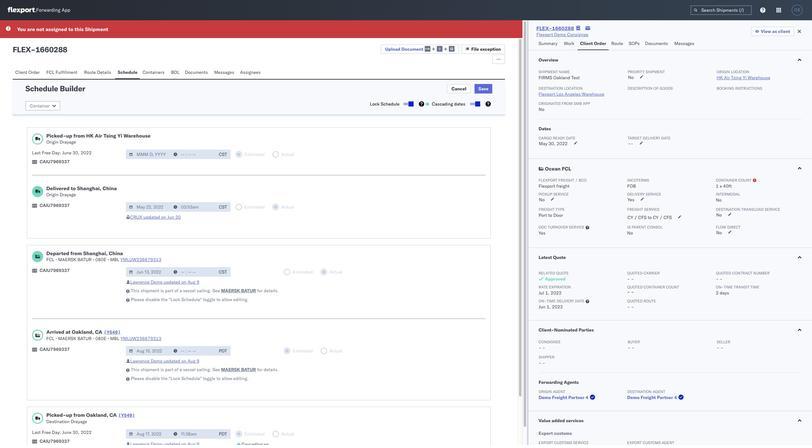 Task type: vqa. For each thing, say whether or not it's contained in the screenshot.


Task type: describe. For each thing, give the bounding box(es) containing it.
0 vertical spatial documents button
[[643, 38, 672, 50]]

service right transload
[[765, 207, 780, 212]]

schedule builder
[[25, 84, 85, 93]]

mbl inside 'departed from shanghai, china fcl • maersk batur • 080e • mbl ymluw236679313'
[[110, 257, 119, 263]]

related quote
[[539, 271, 569, 276]]

location for angeles
[[564, 86, 583, 91]]

flow
[[716, 225, 726, 230]]

dates
[[539, 126, 551, 132]]

sailing. for china
[[197, 288, 211, 294]]

0 vertical spatial freight
[[558, 178, 574, 183]]

0 vertical spatial updated
[[143, 214, 160, 220]]

container button
[[25, 101, 60, 111]]

no down the flow
[[716, 230, 722, 236]]

originates from smb app no
[[539, 101, 590, 112]]

transit
[[734, 285, 749, 290]]

no down 'pickup'
[[539, 197, 545, 203]]

of for ca
[[174, 367, 178, 373]]

schedule for schedule builder
[[25, 84, 58, 93]]

0 horizontal spatial 1660288
[[35, 45, 67, 54]]

last free day: june 30, 2022 for hk
[[32, 150, 92, 156]]

delivery
[[627, 192, 645, 197]]

name
[[559, 69, 570, 74]]

jul
[[539, 290, 544, 296]]

4 for origin agent
[[586, 395, 588, 401]]

-- : -- -- text field for (y549)
[[170, 346, 215, 356]]

location for tsing
[[731, 69, 749, 74]]

this for ca
[[131, 367, 139, 373]]

2 cfs from the left
[[664, 215, 672, 220]]

Search Shipments (/) text field
[[691, 5, 752, 15]]

china for departed from shanghai, china
[[109, 250, 123, 257]]

aug for ca
[[188, 358, 195, 364]]

priority
[[628, 69, 645, 74]]

0 horizontal spatial shipment
[[85, 26, 108, 32]]

maersk inside 'departed from shanghai, china fcl • maersk batur • 080e • mbl ymluw236679313'
[[58, 257, 76, 263]]

please for ca
[[131, 376, 144, 382]]

date for may 30, 2022
[[566, 136, 575, 141]]

quoted carrier - -
[[627, 271, 660, 282]]

updated for china
[[164, 279, 180, 285]]

route button
[[609, 38, 626, 50]]

flex - 1660288
[[13, 45, 67, 54]]

ymluw236679313 button for ca
[[121, 336, 161, 342]]

shipment for ca
[[141, 367, 159, 373]]

route for route
[[611, 41, 623, 46]]

flexport down flex- on the right top of page
[[536, 32, 553, 37]]

is
[[627, 225, 631, 230]]

to inside 'freight type port to door'
[[548, 213, 552, 218]]

destination inside picked-up from oakland, ca (y549) destination drayage
[[46, 419, 70, 425]]

vessel for china
[[183, 288, 196, 294]]

no inside is parent consol no
[[627, 230, 633, 236]]

target
[[628, 136, 642, 141]]

1 horizontal spatial documents
[[645, 41, 668, 46]]

lawrence for china
[[130, 279, 150, 285]]

value
[[539, 418, 551, 424]]

agent for origin agent
[[553, 390, 565, 394]]

see for china
[[212, 288, 220, 294]]

flexport inside the destination location flexport los angeles warehouse
[[539, 91, 555, 97]]

destination for destination agent
[[627, 390, 652, 394]]

doc turnover service
[[539, 225, 584, 230]]

june for oakland,
[[62, 430, 71, 436]]

the for ca
[[161, 376, 168, 382]]

cst for warehouse
[[219, 152, 227, 157]]

a for ca
[[180, 367, 182, 373]]

this
[[74, 26, 84, 32]]

2 horizontal spatial time
[[750, 285, 759, 290]]

editing. for ca
[[233, 376, 249, 382]]

transload
[[741, 207, 764, 212]]

day: for hk
[[52, 150, 61, 156]]

partner for destination agent
[[657, 395, 673, 401]]

quote
[[556, 271, 569, 276]]

delivery service
[[627, 192, 661, 197]]

turnover
[[548, 225, 568, 230]]

fcl right ocean
[[562, 166, 571, 172]]

this shipment is part of a vessel sailing. see maersk batur for details. for china
[[131, 288, 279, 294]]

upload document button
[[381, 44, 459, 54]]

lock
[[370, 101, 380, 107]]

containers
[[143, 69, 165, 75]]

freight down destination agent
[[641, 395, 656, 401]]

-- : -- -- text field for ca
[[170, 430, 215, 439]]

warehouse inside origin location hk air tsing yi warehouse
[[748, 75, 770, 81]]

service
[[644, 207, 660, 212]]

30
[[175, 214, 181, 220]]

air inside picked-up from hk air tsing yi warehouse origin drayage
[[95, 133, 102, 139]]

picked- for hk
[[46, 133, 66, 139]]

ready
[[553, 136, 565, 141]]

forwarding for forwarding app
[[36, 7, 60, 13]]

fulfillment
[[56, 69, 77, 75]]

client
[[778, 29, 790, 34]]

drayage inside delivered to shanghai, china origin drayage
[[60, 192, 76, 198]]

ca inside arrived at oakland, ca (y549) fcl • maersk batur • 080e • mbl ymluw236679313
[[95, 329, 102, 335]]

0 horizontal spatial consignee
[[539, 340, 561, 344]]

1 horizontal spatial client order
[[580, 41, 606, 46]]

builder
[[60, 84, 85, 93]]

flex-1660288
[[536, 25, 574, 31]]

order for client order button to the left
[[28, 69, 40, 75]]

file exception
[[471, 46, 501, 52]]

work button
[[561, 38, 578, 50]]

client-nominated parties button
[[528, 321, 812, 340]]

x
[[720, 183, 722, 189]]

flexport down ocean
[[539, 178, 557, 183]]

lawrence for ca
[[130, 358, 150, 364]]

-- : -- -- text field for delivered to shanghai, china
[[170, 202, 215, 212]]

work
[[564, 41, 574, 46]]

fob
[[627, 183, 636, 189]]

schedule button
[[115, 67, 140, 79]]

caiu7969337 for arrived
[[40, 347, 70, 352]]

shipper - -
[[539, 355, 554, 366]]

sops button
[[626, 38, 643, 50]]

1 horizontal spatial /
[[634, 215, 637, 220]]

document
[[401, 46, 423, 52]]

schedule" for ca
[[181, 376, 202, 382]]

firms
[[539, 75, 552, 81]]

this for china
[[131, 288, 139, 294]]

pdt for (y549)
[[219, 348, 227, 354]]

view as client
[[761, 29, 790, 34]]

latest
[[539, 255, 552, 260]]

agent for destination agent
[[653, 390, 665, 394]]

fcl inside arrived at oakland, ca (y549) fcl • maersk batur • 080e • mbl ymluw236679313
[[46, 336, 54, 342]]

flex-1660288 link
[[536, 25, 574, 31]]

at
[[66, 329, 70, 335]]

you are not assigned to this shipment
[[17, 26, 108, 32]]

save
[[478, 86, 489, 92]]

bol
[[171, 69, 180, 75]]

(y549) inside picked-up from oakland, ca (y549) destination drayage
[[118, 413, 135, 418]]

mmm d, yyyy text field for hk
[[126, 150, 171, 159]]

1 vertical spatial documents button
[[182, 67, 212, 79]]

no down priority
[[628, 75, 634, 80]]

details
[[97, 69, 111, 75]]

9 for china
[[197, 279, 199, 285]]

date up parties
[[575, 299, 584, 304]]

fcl inside 'departed from shanghai, china fcl • maersk batur • 080e • mbl ymluw236679313'
[[46, 257, 54, 263]]

assigned
[[45, 26, 67, 32]]

0 horizontal spatial client order button
[[13, 67, 44, 79]]

june for hk
[[62, 150, 71, 156]]

save button
[[475, 84, 492, 94]]

up for oakland,
[[66, 412, 72, 418]]

cascading dates
[[432, 101, 465, 107]]

intermodal no
[[716, 192, 740, 203]]

1, inside quoted contract number - - rate expiration jul 1, 2022
[[545, 290, 549, 296]]

editing. for china
[[233, 297, 249, 303]]

demo freight partner 4 for origin
[[539, 395, 588, 401]]

fcl fulfillment
[[46, 69, 77, 75]]

1
[[716, 183, 719, 189]]

mbl inside arrived at oakland, ca (y549) fcl • maersk batur • 080e • mbl ymluw236679313
[[110, 336, 119, 342]]

cst for batur
[[219, 269, 227, 275]]

added
[[552, 418, 565, 424]]

0 vertical spatial client
[[580, 41, 593, 46]]

container
[[644, 285, 665, 290]]

warehouse inside picked-up from hk air tsing yi warehouse origin drayage
[[123, 133, 151, 139]]

0 horizontal spatial yes
[[539, 230, 546, 236]]

demo freight partner 4 link for destination agent
[[627, 395, 685, 401]]

1 horizontal spatial consignee
[[567, 32, 588, 37]]

1 vertical spatial 1,
[[547, 304, 551, 310]]

1 vertical spatial client order
[[15, 69, 40, 75]]

not
[[36, 26, 44, 32]]

view as client button
[[751, 27, 794, 36]]

free for oakland,
[[42, 430, 51, 436]]

flexport demo consignee
[[536, 32, 588, 37]]

1 cfs from the left
[[638, 215, 647, 220]]

30, for drayage
[[73, 430, 79, 436]]

crux updated on jun 30 button
[[130, 214, 181, 220]]

of for china
[[174, 288, 178, 294]]

toggle for ca
[[203, 376, 215, 382]]

2 horizontal spatial schedule
[[381, 101, 400, 107]]

allow for china
[[222, 297, 232, 303]]

1 horizontal spatial jun
[[539, 304, 546, 310]]

on for ca
[[181, 358, 186, 364]]

9 for ca
[[197, 358, 199, 364]]

seller
[[717, 340, 730, 344]]

0 vertical spatial shipment
[[646, 69, 665, 74]]

hk air tsing yi warehouse link
[[717, 75, 770, 81]]

shanghai, for to
[[77, 185, 101, 192]]

please for china
[[131, 297, 144, 303]]

2 horizontal spatial /
[[660, 215, 662, 220]]

approved
[[545, 276, 566, 282]]

demo inside flexport demo consignee link
[[554, 32, 566, 37]]

freight down delivery
[[627, 207, 643, 212]]

maersk batur link for ca
[[221, 367, 256, 373]]

rate
[[539, 285, 548, 290]]

0 horizontal spatial messages button
[[212, 67, 238, 79]]

hk inside picked-up from hk air tsing yi warehouse origin drayage
[[86, 133, 94, 139]]

0 vertical spatial client order button
[[578, 38, 609, 50]]

forwarding agents
[[539, 380, 579, 385]]

"lock for china
[[169, 297, 180, 303]]

maersk inside arrived at oakland, ca (y549) fcl • maersk batur • 080e • mbl ymluw236679313
[[58, 336, 76, 342]]

may 30, 2022
[[539, 141, 568, 147]]

container count
[[716, 178, 751, 183]]

target delivery date
[[628, 136, 671, 141]]

disable for ca
[[145, 376, 160, 382]]

free for hk
[[42, 150, 51, 156]]

last free day: june 30, 2022 for oakland,
[[32, 430, 92, 436]]

oakland
[[553, 75, 570, 81]]

related
[[539, 271, 555, 276]]

tsing inside origin location hk air tsing yi warehouse
[[731, 75, 742, 81]]

assignees button
[[238, 67, 264, 79]]

destination location flexport los angeles warehouse
[[539, 86, 604, 97]]

route details
[[84, 69, 111, 75]]

080e inside 'departed from shanghai, china fcl • maersk batur • 080e • mbl ymluw236679313'
[[95, 257, 106, 263]]

instructions
[[735, 86, 762, 91]]

export
[[539, 431, 553, 436]]

bol button
[[168, 67, 182, 79]]

hk inside origin location hk air tsing yi warehouse
[[717, 75, 723, 81]]

latest quote button
[[528, 248, 812, 267]]

bco
[[579, 178, 587, 183]]

allow for ca
[[222, 376, 232, 382]]

demo freight partner 4 for destination
[[627, 395, 677, 401]]

arrived at oakland, ca (y549) fcl • maersk batur • 080e • mbl ymluw236679313
[[46, 329, 161, 342]]

1 vertical spatial documents
[[185, 69, 208, 75]]

"lock for ca
[[169, 376, 180, 382]]

2 cy from the left
[[653, 215, 659, 220]]

0 vertical spatial delivery
[[643, 136, 660, 141]]

assignees
[[240, 69, 261, 75]]

batur inside arrived at oakland, ca (y549) fcl • maersk batur • 080e • mbl ymluw236679313
[[77, 336, 92, 342]]

china for delivered to shanghai, china
[[103, 185, 117, 192]]

on- for on-time delivery date
[[539, 299, 547, 304]]

up for hk
[[66, 133, 72, 139]]

please disable the "lock schedule" toggle to allow editing. for ca
[[131, 376, 249, 382]]

booking instructions
[[717, 86, 762, 91]]

service up service
[[646, 192, 661, 197]]

date for --
[[661, 136, 671, 141]]

2022 down 'ready'
[[557, 141, 568, 147]]

part for china
[[165, 288, 173, 294]]

schedule" for china
[[181, 297, 202, 303]]

vessel for ca
[[183, 367, 196, 373]]

0 vertical spatial yes
[[628, 197, 634, 203]]

cancel
[[452, 86, 466, 92]]

lock schedule
[[370, 101, 400, 107]]

picked-up from hk air tsing yi warehouse origin drayage
[[46, 133, 151, 145]]

1 vertical spatial delivery
[[557, 299, 574, 304]]

mmm d, yyyy text field for oakland,
[[126, 430, 171, 439]]

0 vertical spatial on
[[161, 214, 166, 220]]

consol
[[647, 225, 663, 230]]

origin agent
[[539, 390, 565, 394]]

flexport. image
[[8, 7, 36, 13]]



Task type: locate. For each thing, give the bounding box(es) containing it.
1 cst from the top
[[219, 152, 227, 157]]

2 last free day: june 30, 2022 from the top
[[32, 430, 92, 436]]

on- inside on-time transit time 2 days
[[716, 285, 724, 290]]

0 vertical spatial 080e
[[95, 257, 106, 263]]

client order down the flex on the top left of page
[[15, 69, 40, 75]]

china inside delivered to shanghai, china origin drayage
[[103, 185, 117, 192]]

jun left 30
[[167, 214, 174, 220]]

2 pdt from the top
[[219, 431, 227, 437]]

2 day: from the top
[[52, 430, 61, 436]]

containers button
[[140, 67, 168, 79]]

freight
[[558, 178, 574, 183], [556, 183, 570, 189]]

on- for on-time transit time 2 days
[[716, 285, 724, 290]]

fcl down "arrived" on the bottom of page
[[46, 336, 54, 342]]

1 vertical spatial air
[[95, 133, 102, 139]]

documents button up overview button
[[643, 38, 672, 50]]

app inside originates from smb app no
[[583, 101, 590, 106]]

up
[[66, 133, 72, 139], [66, 412, 72, 418]]

2022 down picked-up from oakland, ca (y549) destination drayage
[[81, 430, 92, 436]]

1 vertical spatial toggle
[[203, 376, 215, 382]]

caiu7969337 for departed
[[40, 268, 70, 273]]

client-
[[539, 327, 554, 333]]

sops
[[629, 41, 640, 46]]

1 maersk batur link from the top
[[221, 288, 256, 294]]

1 horizontal spatial app
[[583, 101, 590, 106]]

lawrence demo updated on aug 9 for china
[[130, 279, 199, 285]]

shipment right this
[[85, 26, 108, 32]]

0 vertical spatial -- : -- -- text field
[[170, 150, 215, 159]]

freight inside 'freight type port to door'
[[539, 207, 555, 212]]

cst
[[219, 152, 227, 157], [219, 204, 227, 210], [219, 269, 227, 275]]

details. for ca
[[264, 367, 279, 373]]

0 vertical spatial container
[[30, 103, 50, 109]]

buyer
[[628, 340, 640, 344]]

lawrence demo updated on aug 9 button for china
[[130, 279, 199, 285]]

2 demo freight partner 4 from the left
[[627, 395, 677, 401]]

0 vertical spatial details.
[[264, 288, 279, 294]]

shanghai, inside 'departed from shanghai, china fcl • maersk batur • 080e • mbl ymluw236679313'
[[83, 250, 108, 257]]

flexport up originates
[[539, 91, 555, 97]]

(y549) link
[[104, 329, 120, 336], [118, 412, 135, 419]]

ymluw236679313 inside arrived at oakland, ca (y549) fcl • maersk batur • 080e • mbl ymluw236679313
[[121, 336, 161, 342]]

number
[[753, 271, 770, 276]]

1 allow from the top
[[222, 297, 232, 303]]

2 part from the top
[[165, 367, 173, 373]]

container up 40ft
[[716, 178, 737, 183]]

tsing inside picked-up from hk air tsing yi warehouse origin drayage
[[103, 133, 116, 139]]

last for oakland,
[[32, 430, 41, 436]]

day: for oakland,
[[52, 430, 61, 436]]

1 sailing. from the top
[[197, 288, 211, 294]]

count inside quoted container count - -
[[666, 285, 679, 290]]

4
[[586, 395, 588, 401], [674, 395, 677, 401]]

0 horizontal spatial /
[[575, 178, 578, 183]]

flexport
[[536, 32, 553, 37], [539, 91, 555, 97], [539, 178, 557, 183], [539, 183, 555, 189]]

lawrence demo updated on aug 9 button for ca
[[130, 358, 199, 364]]

1 vertical spatial this
[[131, 367, 139, 373]]

1 vertical spatial a
[[180, 367, 182, 373]]

origin inside origin location hk air tsing yi warehouse
[[717, 69, 730, 74]]

1 x 40ft
[[716, 183, 732, 189]]

1 vertical spatial forwarding
[[539, 380, 563, 385]]

disable for china
[[145, 297, 160, 303]]

order down flex - 1660288
[[28, 69, 40, 75]]

-- : -- -- text field
[[170, 346, 215, 356], [170, 430, 215, 439]]

schedule right details
[[118, 69, 137, 75]]

demo freight partner 4 down destination agent
[[627, 395, 677, 401]]

(y549) inside arrived at oakland, ca (y549) fcl • maersk batur • 080e • mbl ymluw236679313
[[104, 330, 120, 335]]

picked- inside picked-up from oakland, ca (y549) destination drayage
[[46, 412, 66, 418]]

1 aug from the top
[[188, 279, 195, 285]]

shipment for china
[[141, 288, 159, 294]]

delivery down expiration
[[557, 299, 574, 304]]

order left route button
[[594, 41, 606, 46]]

3 mmm d, yyyy text field from the top
[[126, 346, 171, 356]]

forwarding up origin agent
[[539, 380, 563, 385]]

destination transload service
[[716, 207, 780, 212]]

from inside 'departed from shanghai, china fcl • maersk batur • 080e • mbl ymluw236679313'
[[70, 250, 82, 257]]

client order button right work
[[578, 38, 609, 50]]

1 horizontal spatial client order button
[[578, 38, 609, 50]]

2 please disable the "lock schedule" toggle to allow editing. from the top
[[131, 376, 249, 382]]

1 vertical spatial on-
[[539, 299, 547, 304]]

1 vertical spatial messages
[[214, 69, 234, 75]]

0 horizontal spatial demo freight partner 4
[[539, 395, 588, 401]]

-- : -- -- text field
[[170, 150, 215, 159], [170, 202, 215, 212], [170, 267, 215, 277]]

0 vertical spatial day:
[[52, 150, 61, 156]]

service right turnover
[[569, 225, 584, 230]]

see for ca
[[212, 367, 220, 373]]

2 sailing. from the top
[[197, 367, 211, 373]]

2 mmm d, yyyy text field from the top
[[126, 202, 171, 212]]

2 "lock from the top
[[169, 376, 180, 382]]

client order right work button
[[580, 41, 606, 46]]

1 horizontal spatial tsing
[[731, 75, 742, 81]]

client order button down the flex on the top left of page
[[13, 67, 44, 79]]

overview button
[[528, 50, 812, 69]]

cy up the is at right
[[628, 215, 633, 220]]

messages left assignees
[[214, 69, 234, 75]]

china
[[103, 185, 117, 192], [109, 250, 123, 257]]

order
[[594, 41, 606, 46], [28, 69, 40, 75]]

/ up consol
[[660, 215, 662, 220]]

quoted route - -
[[627, 299, 656, 310]]

sailing.
[[197, 288, 211, 294], [197, 367, 211, 373]]

order for top client order button
[[594, 41, 606, 46]]

app inside "forwarding app" link
[[62, 7, 70, 13]]

0 vertical spatial for
[[257, 288, 263, 294]]

partner down agents
[[568, 395, 585, 401]]

cy down service
[[653, 215, 659, 220]]

0 vertical spatial up
[[66, 133, 72, 139]]

0 vertical spatial see
[[212, 288, 220, 294]]

1 lawrence from the top
[[130, 279, 150, 285]]

cascading
[[432, 101, 453, 107]]

route left sops
[[611, 41, 623, 46]]

description
[[628, 86, 652, 91]]

0 vertical spatial forwarding
[[36, 7, 60, 13]]

for for ca
[[257, 367, 263, 373]]

day:
[[52, 150, 61, 156], [52, 430, 61, 436]]

view
[[761, 29, 771, 34]]

agent down the forwarding agents
[[553, 390, 565, 394]]

maersk
[[58, 257, 76, 263], [221, 288, 240, 294], [58, 336, 76, 342], [221, 367, 240, 373]]

drayage inside picked-up from hk air tsing yi warehouse origin drayage
[[60, 139, 76, 145]]

2 mbl from the top
[[110, 336, 119, 342]]

0 vertical spatial vessel
[[183, 288, 196, 294]]

lawrence demo updated on aug 9 for ca
[[130, 358, 199, 364]]

2 toggle from the top
[[203, 376, 215, 382]]

30, down picked-up from hk air tsing yi warehouse origin drayage at the left top of page
[[73, 150, 79, 156]]

messages
[[674, 41, 694, 46], [214, 69, 234, 75]]

quoted for quoted container count - -
[[627, 285, 643, 290]]

cargo ready date
[[539, 136, 575, 141]]

up inside picked-up from hk air tsing yi warehouse origin drayage
[[66, 133, 72, 139]]

agent up value added services button
[[653, 390, 665, 394]]

summary
[[539, 41, 558, 46]]

schedule up container button
[[25, 84, 58, 93]]

1 horizontal spatial hk
[[717, 75, 723, 81]]

lawrence
[[130, 279, 150, 285], [130, 358, 150, 364]]

booking
[[717, 86, 734, 91]]

0 vertical spatial june
[[62, 150, 71, 156]]

2 free from the top
[[42, 430, 51, 436]]

(y549) link for ca
[[118, 412, 135, 419]]

1 lawrence demo updated on aug 9 from the top
[[130, 279, 199, 285]]

0 vertical spatial 30,
[[549, 141, 555, 147]]

smb
[[574, 101, 582, 106]]

2022
[[557, 141, 568, 147], [81, 150, 92, 156], [551, 290, 562, 296], [552, 304, 563, 310], [81, 430, 92, 436]]

1 demo freight partner 4 from the left
[[539, 395, 588, 401]]

location up hk air tsing yi warehouse link at right top
[[731, 69, 749, 74]]

2 demo freight partner 4 link from the left
[[627, 395, 685, 401]]

2 lawrence from the top
[[130, 358, 150, 364]]

yes down delivery
[[628, 197, 634, 203]]

2 -- : -- -- text field from the top
[[170, 430, 215, 439]]

flexport freight / bco flexport freight
[[539, 178, 587, 189]]

1 horizontal spatial count
[[738, 178, 751, 183]]

on-
[[716, 285, 724, 290], [539, 299, 547, 304]]

incoterms
[[627, 178, 649, 183]]

from inside picked-up from hk air tsing yi warehouse origin drayage
[[73, 133, 85, 139]]

fcl left fulfillment at the top of page
[[46, 69, 54, 75]]

1 toggle from the top
[[203, 297, 215, 303]]

1 vertical spatial freight
[[556, 183, 570, 189]]

quoted inside quoted route - -
[[627, 299, 643, 304]]

0 vertical spatial drayage
[[60, 139, 76, 145]]

0 horizontal spatial documents
[[185, 69, 208, 75]]

1 horizontal spatial 4
[[674, 395, 677, 401]]

destination for destination transload service
[[716, 207, 740, 212]]

1 details. from the top
[[264, 288, 279, 294]]

shipment inside the shipment name firms oakland test
[[539, 69, 558, 74]]

ocean
[[545, 166, 561, 172]]

1 picked- from the top
[[46, 133, 66, 139]]

1 vertical spatial please
[[131, 376, 144, 382]]

quoted inside the quoted carrier - -
[[627, 271, 643, 276]]

3 cst from the top
[[219, 269, 227, 275]]

2 -- : -- -- text field from the top
[[170, 202, 215, 212]]

count up intermodal
[[738, 178, 751, 183]]

1, right the jul
[[545, 290, 549, 296]]

1 vertical spatial (y549)
[[118, 413, 135, 418]]

quoted left route
[[627, 299, 643, 304]]

warehouse inside the destination location flexport los angeles warehouse
[[582, 91, 604, 97]]

delivered
[[46, 185, 70, 192]]

demo freight partner 4 link down destination agent
[[627, 395, 685, 401]]

demo freight partner 4 link down agents
[[539, 395, 597, 401]]

route left details
[[84, 69, 96, 75]]

2 lawrence demo updated on aug 9 from the top
[[130, 358, 199, 364]]

/ left bco
[[575, 178, 578, 183]]

2 vertical spatial shipment
[[141, 367, 159, 373]]

up inside picked-up from oakland, ca (y549) destination drayage
[[66, 412, 72, 418]]

2 june from the top
[[62, 430, 71, 436]]

1 horizontal spatial container
[[716, 178, 737, 183]]

0 horizontal spatial messages
[[214, 69, 234, 75]]

2 agent from the left
[[653, 390, 665, 394]]

1 4 from the left
[[586, 395, 588, 401]]

no inside intermodal no
[[716, 197, 722, 203]]

1 vertical spatial hk
[[86, 133, 94, 139]]

080e inside arrived at oakland, ca (y549) fcl • maersk batur • 080e • mbl ymluw236679313
[[95, 336, 106, 342]]

time up jun 1, 2022
[[547, 299, 556, 304]]

updated for ca
[[164, 358, 180, 364]]

from
[[562, 101, 573, 106], [73, 133, 85, 139], [70, 250, 82, 257], [73, 412, 85, 418]]

drayage inside picked-up from oakland, ca (y549) destination drayage
[[71, 419, 87, 425]]

0 vertical spatial part
[[165, 288, 173, 294]]

1 this shipment is part of a vessel sailing. see maersk batur for details. from the top
[[131, 288, 279, 294]]

5 caiu7969337 from the top
[[40, 439, 70, 444]]

caiu7969337 for delivered
[[40, 203, 70, 208]]

1 for from the top
[[257, 288, 263, 294]]

"lock
[[169, 297, 180, 303], [169, 376, 180, 382]]

3 caiu7969337 from the top
[[40, 268, 70, 273]]

1 horizontal spatial cy
[[653, 215, 659, 220]]

2 last from the top
[[32, 430, 41, 436]]

0 vertical spatial messages button
[[672, 38, 698, 50]]

0 vertical spatial consignee
[[567, 32, 588, 37]]

1 vertical spatial for
[[257, 367, 263, 373]]

app up you are not assigned to this shipment at top left
[[62, 7, 70, 13]]

air inside origin location hk air tsing yi warehouse
[[724, 75, 730, 81]]

picked- for oakland,
[[46, 412, 66, 418]]

destination
[[539, 86, 563, 91], [716, 207, 740, 212], [627, 390, 652, 394], [46, 419, 70, 425]]

2 9 from the top
[[197, 358, 199, 364]]

schedule for schedule
[[118, 69, 137, 75]]

2 080e from the top
[[95, 336, 106, 342]]

•
[[56, 257, 57, 263], [93, 257, 94, 263], [108, 257, 109, 263], [56, 336, 57, 342], [93, 336, 94, 342], [108, 336, 109, 342]]

2 partner from the left
[[657, 395, 673, 401]]

no up the flow
[[716, 212, 722, 218]]

quoted inside quoted container count - -
[[627, 285, 643, 290]]

forwarding up not
[[36, 7, 60, 13]]

1 horizontal spatial warehouse
[[582, 91, 604, 97]]

1 cy from the left
[[628, 215, 633, 220]]

4 mmm d, yyyy text field from the top
[[126, 430, 171, 439]]

1 up from the top
[[66, 133, 72, 139]]

documents right "bol" button
[[185, 69, 208, 75]]

service down flexport freight / bco flexport freight
[[553, 192, 569, 197]]

2 vertical spatial of
[[174, 367, 178, 373]]

consignee down client-
[[539, 340, 561, 344]]

2 picked- from the top
[[46, 412, 66, 418]]

2 schedule" from the top
[[181, 376, 202, 382]]

1 see from the top
[[212, 288, 220, 294]]

date right 'ready'
[[566, 136, 575, 141]]

date up ocean fcl button
[[661, 136, 671, 141]]

40ft
[[723, 183, 732, 189]]

client order
[[580, 41, 606, 46], [15, 69, 40, 75]]

1 lawrence demo updated on aug 9 button from the top
[[130, 279, 199, 285]]

2022 down picked-up from hk air tsing yi warehouse origin drayage at the left top of page
[[81, 150, 92, 156]]

consignee - -
[[539, 340, 561, 351]]

container inside button
[[30, 103, 50, 109]]

4 for destination agent
[[674, 395, 677, 401]]

flow direct
[[716, 225, 741, 230]]

1 horizontal spatial demo freight partner 4 link
[[627, 395, 685, 401]]

ymluw236679313 inside 'departed from shanghai, china fcl • maersk batur • 080e • mbl ymluw236679313'
[[121, 257, 161, 263]]

2022 down on-time delivery date
[[552, 304, 563, 310]]

demo freight partner 4 link for origin agent
[[539, 395, 597, 401]]

forwarding for forwarding agents
[[539, 380, 563, 385]]

please disable the "lock schedule" toggle to allow editing. for china
[[131, 297, 249, 303]]

latest quote
[[539, 255, 566, 260]]

ca inside picked-up from oakland, ca (y549) destination drayage
[[109, 412, 117, 418]]

0 vertical spatial of
[[653, 86, 659, 91]]

pdt for ca
[[219, 431, 227, 437]]

0 horizontal spatial 4
[[586, 395, 588, 401]]

no down intermodal
[[716, 197, 722, 203]]

documents up overview button
[[645, 41, 668, 46]]

0 vertical spatial documents
[[645, 41, 668, 46]]

ocean fcl button
[[528, 159, 812, 178]]

from inside picked-up from oakland, ca (y549) destination drayage
[[73, 412, 85, 418]]

yi inside picked-up from hk air tsing yi warehouse origin drayage
[[117, 133, 122, 139]]

1 horizontal spatial client
[[580, 41, 593, 46]]

1 vertical spatial maersk batur link
[[221, 367, 256, 373]]

1 a from the top
[[180, 288, 182, 294]]

flex
[[13, 45, 31, 54]]

june
[[62, 150, 71, 156], [62, 430, 71, 436]]

30, down picked-up from oakland, ca (y549) destination drayage
[[73, 430, 79, 436]]

origin inside delivered to shanghai, china origin drayage
[[46, 192, 58, 198]]

MMM D, YYYY text field
[[126, 150, 171, 159], [126, 202, 171, 212], [126, 346, 171, 356], [126, 430, 171, 439]]

1 horizontal spatial ca
[[109, 412, 117, 418]]

0 horizontal spatial client order
[[15, 69, 40, 75]]

1 9 from the top
[[197, 279, 199, 285]]

1 vertical spatial editing.
[[233, 376, 249, 382]]

1 vertical spatial ymluw236679313 button
[[121, 336, 161, 342]]

documents
[[645, 41, 668, 46], [185, 69, 208, 75]]

1 last free day: june 30, 2022 from the top
[[32, 150, 92, 156]]

1, down on-time delivery date
[[547, 304, 551, 310]]

client right work button
[[580, 41, 593, 46]]

1 editing. from the top
[[233, 297, 249, 303]]

quoted inside quoted contract number - - rate expiration jul 1, 2022
[[716, 271, 731, 276]]

flex-
[[536, 25, 552, 31]]

a for china
[[180, 288, 182, 294]]

on for china
[[181, 279, 186, 285]]

value added services
[[539, 418, 584, 424]]

1 partner from the left
[[568, 395, 585, 401]]

value added services button
[[528, 411, 812, 430]]

1 caiu7969337 from the top
[[40, 159, 70, 165]]

part for ca
[[165, 367, 173, 373]]

schedule right lock
[[381, 101, 400, 107]]

1 horizontal spatial documents button
[[643, 38, 672, 50]]

crux updated on jun 30
[[130, 214, 181, 220]]

/ inside flexport freight / bco flexport freight
[[575, 178, 578, 183]]

1 agent from the left
[[553, 390, 565, 394]]

consignee up work
[[567, 32, 588, 37]]

1 horizontal spatial time
[[724, 285, 733, 290]]

shanghai, inside delivered to shanghai, china origin drayage
[[77, 185, 101, 192]]

1 vertical spatial allow
[[222, 376, 232, 382]]

yi inside origin location hk air tsing yi warehouse
[[743, 75, 747, 81]]

1 please disable the "lock schedule" toggle to allow editing. from the top
[[131, 297, 249, 303]]

quoted left contract
[[716, 271, 731, 276]]

count right container
[[666, 285, 679, 290]]

freight service
[[627, 207, 660, 212]]

documents button right bol
[[182, 67, 212, 79]]

2 a from the top
[[180, 367, 182, 373]]

0 vertical spatial this
[[131, 288, 139, 294]]

details. for china
[[264, 288, 279, 294]]

freight down ocean fcl
[[558, 178, 574, 183]]

consignee
[[567, 32, 588, 37], [539, 340, 561, 344]]

2 this from the top
[[131, 367, 139, 373]]

1 pdt from the top
[[219, 348, 227, 354]]

angeles
[[565, 91, 581, 97]]

1 vertical spatial of
[[174, 288, 178, 294]]

china inside 'departed from shanghai, china fcl • maersk batur • 080e • mbl ymluw236679313'
[[109, 250, 123, 257]]

quoted left carrier
[[627, 271, 643, 276]]

fcl down departed
[[46, 257, 54, 263]]

parent
[[632, 225, 646, 230]]

1 june from the top
[[62, 150, 71, 156]]

1 vertical spatial is
[[160, 367, 164, 373]]

door
[[553, 213, 563, 218]]

None checkbox
[[403, 103, 412, 105]]

from inside originates from smb app no
[[562, 101, 573, 106]]

caiu7969337
[[40, 159, 70, 165], [40, 203, 70, 208], [40, 268, 70, 273], [40, 347, 70, 352], [40, 439, 70, 444]]

-- : -- -- text field for departed from shanghai, china
[[170, 267, 215, 277]]

1 "lock from the top
[[169, 297, 180, 303]]

0 vertical spatial "lock
[[169, 297, 180, 303]]

0 vertical spatial schedule
[[118, 69, 137, 75]]

1660288 down assigned
[[35, 45, 67, 54]]

1 vertical spatial free
[[42, 430, 51, 436]]

1 demo freight partner 4 link from the left
[[539, 395, 597, 401]]

1 horizontal spatial route
[[611, 41, 623, 46]]

1 vertical spatial warehouse
[[582, 91, 604, 97]]

2 lawrence demo updated on aug 9 button from the top
[[130, 358, 199, 364]]

no
[[628, 75, 634, 80], [539, 107, 544, 112], [539, 197, 545, 203], [716, 197, 722, 203], [716, 212, 722, 218], [716, 230, 722, 236], [627, 230, 633, 236]]

1 schedule" from the top
[[181, 297, 202, 303]]

jun down the jul
[[539, 304, 546, 310]]

(y549)
[[104, 330, 120, 335], [118, 413, 135, 418]]

this
[[131, 288, 139, 294], [131, 367, 139, 373]]

time for on-time delivery date
[[547, 299, 556, 304]]

is for ca
[[160, 367, 164, 373]]

0 vertical spatial route
[[611, 41, 623, 46]]

oakland, inside picked-up from oakland, ca (y549) destination drayage
[[86, 412, 108, 418]]

ymluw236679313 button for china
[[121, 257, 161, 263]]

messages for messages button to the top
[[674, 41, 694, 46]]

cancel button
[[447, 84, 471, 94]]

None checkbox
[[470, 103, 479, 105]]

destination inside the destination location flexport los angeles warehouse
[[539, 86, 563, 91]]

0 vertical spatial air
[[724, 75, 730, 81]]

oakland, inside arrived at oakland, ca (y549) fcl • maersk batur • 080e • mbl ymluw236679313
[[72, 329, 94, 335]]

you
[[17, 26, 26, 32]]

30, down cargo ready date
[[549, 141, 555, 147]]

-- : -- -- text field for picked-up from hk air tsing yi warehouse
[[170, 150, 215, 159]]

no down the is at right
[[627, 230, 633, 236]]

1 vertical spatial 1660288
[[35, 45, 67, 54]]

1 free from the top
[[42, 150, 51, 156]]

1 vertical spatial on
[[181, 279, 186, 285]]

0 horizontal spatial location
[[564, 86, 583, 91]]

for for china
[[257, 288, 263, 294]]

1 disable from the top
[[145, 297, 160, 303]]

2 for from the top
[[257, 367, 263, 373]]

1 last from the top
[[32, 150, 41, 156]]

MMM D, YYYY text field
[[126, 267, 171, 277]]

2 ymluw236679313 from the top
[[121, 336, 161, 342]]

flexport demo consignee link
[[536, 31, 588, 38]]

route for route details
[[84, 69, 96, 75]]

on- up 2
[[716, 285, 724, 290]]

time right transit
[[750, 285, 759, 290]]

1 vertical spatial ymluw236679313
[[121, 336, 161, 342]]

1 -- : -- -- text field from the top
[[170, 346, 215, 356]]

0 horizontal spatial jun
[[167, 214, 174, 220]]

2 4 from the left
[[674, 395, 677, 401]]

destination for destination location flexport los angeles warehouse
[[539, 86, 563, 91]]

time for on-time transit time 2 days
[[724, 285, 733, 290]]

vessel
[[183, 288, 196, 294], [183, 367, 196, 373]]

allow
[[222, 297, 232, 303], [222, 376, 232, 382]]

messages button up overview button
[[672, 38, 698, 50]]

freight down origin agent
[[552, 395, 567, 401]]

0 vertical spatial oakland,
[[72, 329, 94, 335]]

batur inside 'departed from shanghai, china fcl • maersk batur • 080e • mbl ymluw236679313'
[[77, 257, 92, 263]]

time up days
[[724, 285, 733, 290]]

2 cst from the top
[[219, 204, 227, 210]]

2 aug from the top
[[188, 358, 195, 364]]

0 vertical spatial app
[[62, 7, 70, 13]]

1 vertical spatial client
[[15, 69, 27, 75]]

flexport up 'pickup'
[[539, 183, 555, 189]]

picked- inside picked-up from hk air tsing yi warehouse origin drayage
[[46, 133, 66, 139]]

1 part from the top
[[165, 288, 173, 294]]

yes down doc
[[539, 230, 546, 236]]

0 vertical spatial last
[[32, 150, 41, 156]]

1 vertical spatial "lock
[[169, 376, 180, 382]]

partner down destination agent
[[657, 395, 673, 401]]

origin
[[717, 69, 730, 74], [46, 139, 58, 145], [46, 192, 58, 198], [539, 390, 552, 394]]

0 horizontal spatial partner
[[568, 395, 585, 401]]

messages up overview button
[[674, 41, 694, 46]]

(y549) link for (y549)
[[104, 329, 120, 336]]

file
[[471, 46, 479, 52]]

1 mbl from the top
[[110, 257, 119, 263]]

1 horizontal spatial 1660288
[[552, 25, 574, 31]]

shipment up firms
[[539, 69, 558, 74]]

app right smb
[[583, 101, 590, 106]]

3 -- : -- -- text field from the top
[[170, 267, 215, 277]]

on- down the jul
[[539, 299, 547, 304]]

parties
[[579, 327, 594, 333]]

4 caiu7969337 from the top
[[40, 347, 70, 352]]

1 horizontal spatial delivery
[[643, 136, 660, 141]]

1 day: from the top
[[52, 150, 61, 156]]

to inside delivered to shanghai, china origin drayage
[[71, 185, 76, 192]]

service
[[553, 192, 569, 197], [646, 192, 661, 197], [765, 207, 780, 212], [569, 225, 584, 230]]

1 080e from the top
[[95, 257, 106, 263]]

days
[[720, 290, 729, 296]]

2022 down expiration
[[551, 290, 562, 296]]

messages button left assignees
[[212, 67, 238, 79]]

2 details. from the top
[[264, 367, 279, 373]]

0 vertical spatial aug
[[188, 279, 195, 285]]

2 up from the top
[[66, 412, 72, 418]]

1 horizontal spatial cfs
[[664, 215, 672, 220]]

1 mmm d, yyyy text field from the top
[[126, 150, 171, 159]]

0 vertical spatial shipment
[[85, 26, 108, 32]]

2 allow from the top
[[222, 376, 232, 382]]

no inside originates from smb app no
[[539, 107, 544, 112]]

1 vertical spatial sailing.
[[197, 367, 211, 373]]

0 vertical spatial order
[[594, 41, 606, 46]]

0 horizontal spatial client
[[15, 69, 27, 75]]

quoted for quoted contract number - - rate expiration jul 1, 2022
[[716, 271, 731, 276]]

1 is from the top
[[160, 288, 164, 294]]

destination agent
[[627, 390, 665, 394]]

1 the from the top
[[161, 297, 168, 303]]

maersk batur link for china
[[221, 288, 256, 294]]

2 ymluw236679313 button from the top
[[121, 336, 161, 342]]

cargo
[[539, 136, 552, 141]]

quoted for quoted route - -
[[627, 299, 643, 304]]

messages for left messages button
[[214, 69, 234, 75]]

container for container count
[[716, 178, 737, 183]]

1660288 up 'flexport demo consignee'
[[552, 25, 574, 31]]

2 is from the top
[[160, 367, 164, 373]]

schedule inside "schedule" button
[[118, 69, 137, 75]]

client down the flex on the top left of page
[[15, 69, 27, 75]]

demo freight partner 4 down origin agent
[[539, 395, 588, 401]]

2 caiu7969337 from the top
[[40, 203, 70, 208]]

shanghai, for from
[[83, 250, 108, 257]]

origin inside picked-up from hk air tsing yi warehouse origin drayage
[[46, 139, 58, 145]]

container down schedule builder
[[30, 103, 50, 109]]

1 ymluw236679313 from the top
[[121, 257, 161, 263]]

2 please from the top
[[131, 376, 144, 382]]

client order button
[[578, 38, 609, 50], [13, 67, 44, 79]]

a
[[180, 288, 182, 294], [180, 367, 182, 373]]

is for china
[[160, 288, 164, 294]]

services
[[566, 418, 584, 424]]

buyer - -
[[628, 340, 640, 351]]

forwarding app link
[[8, 7, 70, 13]]

quoted down the quoted carrier - -
[[627, 285, 643, 290]]

oakland,
[[72, 329, 94, 335], [86, 412, 108, 418]]

freight up pickup service
[[556, 183, 570, 189]]

30, for warehouse
[[73, 150, 79, 156]]

/ up parent
[[634, 215, 637, 220]]

1 vertical spatial lawrence demo updated on aug 9 button
[[130, 358, 199, 364]]

this shipment is part of a vessel sailing. see maersk batur for details. for ca
[[131, 367, 279, 373]]

1 this from the top
[[131, 288, 139, 294]]

location up angeles on the right top
[[564, 86, 583, 91]]

0 vertical spatial is
[[160, 288, 164, 294]]

delivery right target
[[643, 136, 660, 141]]

0 vertical spatial jun
[[167, 214, 174, 220]]

1 vertical spatial messages button
[[212, 67, 238, 79]]

location inside origin location hk air tsing yi warehouse
[[731, 69, 749, 74]]

0 vertical spatial messages
[[674, 41, 694, 46]]

1 please from the top
[[131, 297, 144, 303]]

2 disable from the top
[[145, 376, 160, 382]]

port
[[539, 213, 547, 218]]

30,
[[549, 141, 555, 147], [73, 150, 79, 156], [73, 430, 79, 436]]

1 vertical spatial pdt
[[219, 431, 227, 437]]

location inside the destination location flexport los angeles warehouse
[[564, 86, 583, 91]]

jun 1, 2022
[[539, 304, 563, 310]]

1 ymluw236679313 button from the top
[[121, 257, 161, 263]]

last for hk
[[32, 150, 41, 156]]

pickup
[[539, 192, 552, 197]]

2 editing. from the top
[[233, 376, 249, 382]]

0 vertical spatial china
[[103, 185, 117, 192]]

customs
[[554, 431, 572, 436]]

2 vessel from the top
[[183, 367, 196, 373]]

1 vessel from the top
[[183, 288, 196, 294]]

container for container
[[30, 103, 50, 109]]

delivery
[[643, 136, 660, 141], [557, 299, 574, 304]]

2022 inside quoted contract number - - rate expiration jul 1, 2022
[[551, 290, 562, 296]]



